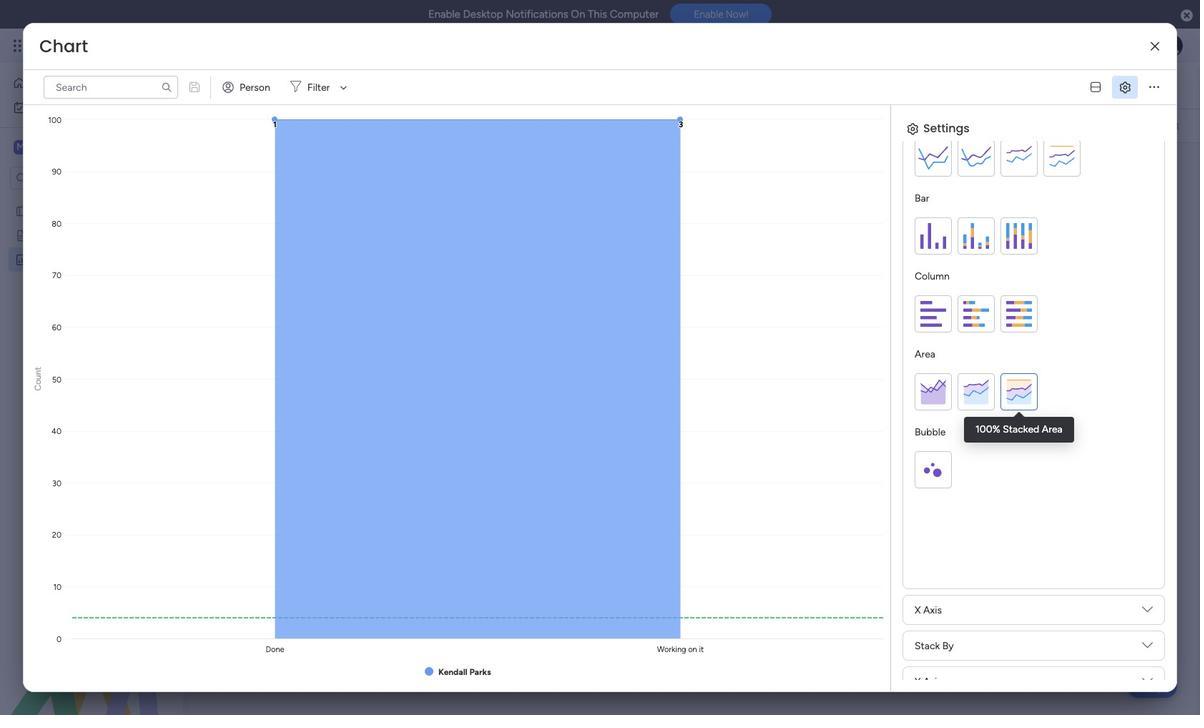 Task type: vqa. For each thing, say whether or not it's contained in the screenshot.
the Desktop
yes



Task type: locate. For each thing, give the bounding box(es) containing it.
chart
[[39, 34, 88, 58], [223, 160, 260, 178]]

new dashboard inside new dashboard banner
[[215, 69, 395, 102]]

notifications
[[506, 8, 568, 21]]

chart up home
[[39, 34, 88, 58]]

dapulse dropdown down arrow image for x axis
[[1142, 604, 1153, 621]]

dapulse x slim image
[[1151, 41, 1160, 52]]

0 vertical spatial chart field
[[36, 34, 92, 58]]

board
[[380, 119, 406, 132], [70, 205, 96, 217]]

my work option
[[9, 96, 174, 119]]

0 horizontal spatial area
[[915, 348, 936, 361]]

dashboard up 1
[[269, 69, 395, 102]]

board right first
[[70, 205, 96, 217]]

0 vertical spatial board
[[380, 119, 406, 132]]

select product image
[[13, 39, 27, 53]]

person down "view" button
[[623, 120, 653, 132]]

my
[[33, 101, 47, 113], [34, 205, 47, 217]]

search image
[[544, 120, 555, 132]]

enable left 'desktop'
[[428, 8, 461, 21]]

x
[[915, 604, 921, 616]]

enable left "now!"
[[694, 9, 724, 20]]

1 dapulse dropdown down arrow image from the top
[[1142, 604, 1153, 621]]

1 vertical spatial person
[[623, 120, 653, 132]]

dapulse dropdown down arrow image
[[1142, 640, 1153, 656]]

dapulse dropdown down arrow image for y axis
[[1142, 676, 1153, 692]]

dapulse dropdown down arrow image down dapulse dropdown down arrow image
[[1142, 676, 1153, 692]]

add
[[232, 119, 251, 132]]

0 horizontal spatial chart
[[39, 34, 88, 58]]

None search field
[[44, 76, 178, 99], [427, 114, 561, 137], [44, 76, 178, 99], [427, 114, 561, 137]]

new up "add"
[[215, 69, 264, 102]]

1 vertical spatial dapulse dropdown down arrow image
[[1142, 676, 1153, 692]]

chart down "add"
[[223, 160, 260, 178]]

enable
[[428, 8, 461, 21], [694, 9, 724, 20]]

chart inside field
[[223, 160, 260, 178]]

my for my first board
[[34, 205, 47, 217]]

new dashboard
[[215, 69, 395, 102], [34, 253, 105, 265]]

Chart field
[[36, 34, 92, 58], [220, 160, 264, 179]]

my left work
[[33, 101, 47, 113]]

person inside new dashboard banner
[[623, 120, 653, 132]]

person button
[[217, 76, 279, 99], [600, 114, 662, 137]]

1 vertical spatial my
[[34, 205, 47, 217]]

share
[[1111, 79, 1137, 91]]

0 horizontal spatial arrow down image
[[335, 79, 352, 96]]

0 horizontal spatial person
[[240, 81, 270, 93]]

person button for filter dashboard by text search field
[[217, 76, 279, 99]]

chart field up home
[[36, 34, 92, 58]]

new dashboard banner
[[190, 63, 1200, 143]]

0 vertical spatial axis
[[924, 604, 942, 616]]

option
[[0, 198, 182, 201]]

new dashboard up 1
[[215, 69, 395, 102]]

dashboard
[[269, 69, 395, 102], [57, 253, 105, 265]]

person button up add widget popup button
[[217, 76, 279, 99]]

100% stacked area
[[976, 423, 1063, 436]]

1 vertical spatial arrow down image
[[718, 117, 735, 134]]

new right "public dashboard" icon
[[34, 253, 55, 265]]

1
[[322, 119, 327, 132]]

new dashboard down meeting notes
[[34, 253, 105, 265]]

enable for enable desktop notifications on this computer
[[428, 8, 461, 21]]

1 vertical spatial axis
[[923, 676, 942, 688]]

0 vertical spatial person button
[[217, 76, 279, 99]]

my work
[[33, 101, 71, 113]]

0 horizontal spatial enable
[[428, 8, 461, 21]]

1 vertical spatial board
[[70, 205, 96, 217]]

1 connected board
[[322, 119, 406, 132]]

New Dashboard field
[[212, 69, 399, 102]]

axis right x
[[924, 604, 942, 616]]

0 horizontal spatial board
[[70, 205, 96, 217]]

axis right y
[[923, 676, 942, 688]]

0 vertical spatial dapulse dropdown down arrow image
[[1142, 604, 1153, 621]]

0 vertical spatial dashboard
[[269, 69, 395, 102]]

monday button
[[37, 27, 228, 64]]

board for 1 connected board
[[380, 119, 406, 132]]

chart field down "add"
[[220, 160, 264, 179]]

0 vertical spatial chart
[[39, 34, 88, 58]]

1 vertical spatial new
[[34, 253, 55, 265]]

1 vertical spatial new dashboard
[[34, 253, 105, 265]]

y axis
[[915, 676, 942, 688]]

0 horizontal spatial person button
[[217, 76, 279, 99]]

settings image
[[1166, 119, 1180, 133]]

dapulse dropdown down arrow image
[[1142, 604, 1153, 621], [1142, 676, 1153, 692]]

y
[[915, 676, 921, 688]]

person for filter dashboard by text search field's person popup button
[[240, 81, 270, 93]]

dapulse close image
[[1181, 9, 1193, 23]]

axis for y axis
[[923, 676, 942, 688]]

0 vertical spatial person
[[240, 81, 270, 93]]

area
[[915, 348, 936, 361], [1042, 423, 1063, 436]]

add widget
[[232, 119, 285, 132]]

meeting notes
[[34, 229, 101, 241]]

1 horizontal spatial new
[[215, 69, 264, 102]]

0 vertical spatial new dashboard
[[215, 69, 395, 102]]

list box
[[0, 196, 182, 465]]

axis
[[924, 604, 942, 616], [923, 676, 942, 688]]

100%
[[976, 423, 1001, 436]]

share button
[[1085, 74, 1143, 97]]

0 horizontal spatial new
[[34, 253, 55, 265]]

0 vertical spatial new
[[215, 69, 264, 102]]

1 horizontal spatial enable
[[694, 9, 724, 20]]

person up add widget
[[240, 81, 270, 93]]

dapulse dropdown down arrow image up dapulse dropdown down arrow image
[[1142, 604, 1153, 621]]

my left first
[[34, 205, 47, 217]]

1 horizontal spatial board
[[380, 119, 406, 132]]

board right connected
[[380, 119, 406, 132]]

home option
[[9, 72, 174, 94]]

new
[[215, 69, 264, 102], [34, 253, 55, 265]]

add widget button
[[207, 114, 290, 137]]

1 vertical spatial chart field
[[220, 160, 264, 179]]

1 horizontal spatial chart
[[223, 160, 260, 178]]

lottie animation image
[[0, 571, 182, 715]]

chart for the right chart field
[[223, 160, 260, 178]]

kendall parks image
[[1160, 34, 1183, 57]]

person button inside new dashboard banner
[[600, 114, 662, 137]]

person button down "view" button
[[600, 114, 662, 137]]

enable for enable now!
[[694, 9, 724, 20]]

1 horizontal spatial person
[[623, 120, 653, 132]]

1 vertical spatial chart
[[223, 160, 260, 178]]

dashboard down notes
[[57, 253, 105, 265]]

x axis
[[915, 604, 942, 616]]

first
[[50, 205, 68, 217]]

my inside "option"
[[33, 101, 47, 113]]

board inside 1 connected board popup button
[[380, 119, 406, 132]]

by
[[943, 640, 954, 652]]

view button
[[635, 74, 670, 97]]

Filter dashboard by text search field
[[427, 114, 561, 137]]

1 horizontal spatial dashboard
[[269, 69, 395, 102]]

add to favorites image
[[406, 78, 421, 93]]

stack
[[915, 640, 940, 652]]

1 vertical spatial person button
[[600, 114, 662, 137]]

arrow down image
[[335, 79, 352, 96], [718, 117, 735, 134]]

1 horizontal spatial area
[[1042, 423, 1063, 436]]

1 horizontal spatial new dashboard
[[215, 69, 395, 102]]

person
[[240, 81, 270, 93], [623, 120, 653, 132]]

filter button
[[285, 76, 352, 99]]

home
[[31, 77, 59, 89]]

column
[[915, 270, 950, 283]]

1 horizontal spatial arrow down image
[[718, 117, 735, 134]]

public board image
[[15, 228, 29, 242]]

0 vertical spatial arrow down image
[[335, 79, 352, 96]]

dashboard inside banner
[[269, 69, 395, 102]]

2 dapulse dropdown down arrow image from the top
[[1142, 676, 1153, 692]]

enable inside button
[[694, 9, 724, 20]]

filter
[[307, 81, 330, 93]]

0 horizontal spatial chart field
[[36, 34, 92, 58]]

0 vertical spatial my
[[33, 101, 47, 113]]

1 horizontal spatial person button
[[600, 114, 662, 137]]

1 vertical spatial dashboard
[[57, 253, 105, 265]]

more dots image
[[1150, 82, 1160, 93]]



Task type: describe. For each thing, give the bounding box(es) containing it.
new inside banner
[[215, 69, 264, 102]]

help
[[1140, 679, 1165, 694]]

connected
[[329, 119, 377, 132]]

arrow down image inside filter popup button
[[335, 79, 352, 96]]

search image
[[161, 82, 172, 93]]

on
[[571, 8, 585, 21]]

workspace selection element
[[14, 139, 119, 157]]

public dashboard image
[[15, 253, 29, 266]]

now!
[[726, 9, 749, 20]]

1 connected board button
[[296, 114, 412, 137]]

0 vertical spatial area
[[915, 348, 936, 361]]

view
[[641, 79, 664, 92]]

lottie animation element
[[0, 571, 182, 715]]

person button for filter dashboard by text search box
[[600, 114, 662, 137]]

monday
[[64, 37, 113, 54]]

desktop
[[463, 8, 503, 21]]

1 vertical spatial area
[[1042, 423, 1063, 436]]

0 horizontal spatial dashboard
[[57, 253, 105, 265]]

workspace
[[61, 140, 117, 154]]

stacked
[[1003, 423, 1040, 436]]

bubble
[[915, 426, 946, 439]]

widget
[[253, 119, 285, 132]]

0 horizontal spatial new dashboard
[[34, 253, 105, 265]]

Search in workspace field
[[30, 170, 119, 186]]

my for my work
[[33, 101, 47, 113]]

main
[[33, 140, 58, 154]]

list box containing my first board
[[0, 196, 182, 465]]

board for my first board
[[70, 205, 96, 217]]

v2 split view image
[[1091, 82, 1101, 93]]

chart for topmost chart field
[[39, 34, 88, 58]]

this
[[588, 8, 607, 21]]

my first board
[[34, 205, 96, 217]]

1 horizontal spatial chart field
[[220, 160, 264, 179]]

enable now! button
[[670, 4, 772, 25]]

stack by
[[915, 640, 954, 652]]

public board image
[[15, 204, 29, 217]]

help button
[[1128, 675, 1177, 698]]

bar
[[915, 192, 930, 205]]

axis for x axis
[[924, 604, 942, 616]]

enable now!
[[694, 9, 749, 20]]

computer
[[610, 8, 659, 21]]

meeting
[[34, 229, 71, 241]]

home link
[[9, 72, 174, 94]]

notes
[[73, 229, 101, 241]]

m
[[16, 141, 25, 153]]

new inside list box
[[34, 253, 55, 265]]

work
[[49, 101, 71, 113]]

main workspace
[[33, 140, 117, 154]]

person for person popup button within the new dashboard banner
[[623, 120, 653, 132]]

enable desktop notifications on this computer
[[428, 8, 659, 21]]

my work link
[[9, 96, 174, 119]]

Filter dashboard by text search field
[[44, 76, 178, 99]]

settings
[[924, 120, 970, 137]]

workspace image
[[14, 139, 28, 155]]



